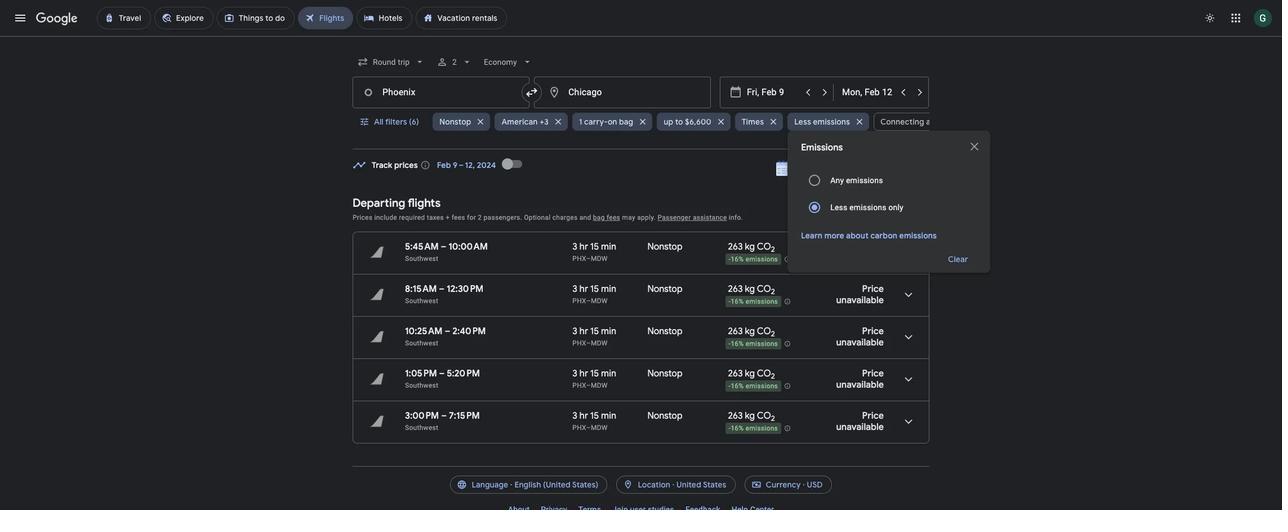 Task type: describe. For each thing, give the bounding box(es) containing it.
filters
[[385, 117, 407, 127]]

min for 2:40 pm
[[601, 326, 617, 337]]

15 for 10:00 am
[[591, 241, 599, 253]]

southwest for 5:45 am
[[405, 255, 439, 263]]

kg for 10:00 am
[[745, 241, 755, 253]]

263 kg co 2 for 10:00 am
[[729, 241, 776, 254]]

less emissions button
[[788, 108, 870, 135]]

8:15 am – 12:30 pm southwest
[[405, 284, 484, 305]]

connecting
[[881, 117, 925, 127]]

loading results progress bar
[[0, 36, 1283, 38]]

phx for 2:40 pm
[[573, 339, 587, 347]]

connecting airports
[[881, 117, 957, 127]]

Arrival time: 2:40 PM. text field
[[453, 326, 486, 337]]

16% for 10:00 am
[[731, 255, 744, 263]]

close dialog image
[[968, 140, 982, 153]]

15 for 12:30 pm
[[591, 284, 599, 295]]

grid
[[817, 163, 832, 174]]

mdw for 5:20 pm
[[591, 382, 608, 389]]

date grid button
[[768, 158, 841, 179]]

$6,600
[[685, 117, 712, 127]]

apply.
[[638, 214, 656, 222]]

263 for 2:40 pm
[[729, 326, 743, 337]]

flight details. leaves phoenix sky harbor international airport at 10:25 am on friday, february 9 and arrives at chicago midway international airport at 2:40 pm on friday, february 9. image
[[896, 324, 923, 351]]

airports
[[927, 117, 957, 127]]

any
[[831, 176, 845, 185]]

learn more about tracked prices image
[[420, 160, 430, 170]]

3 hr 15 min phx – mdw for 5:20 pm
[[573, 368, 617, 389]]

english
[[515, 480, 541, 490]]

clear
[[948, 254, 968, 264]]

– inside the 3:00 pm – 7:15 pm southwest
[[441, 410, 447, 422]]

sort by:
[[883, 212, 912, 222]]

1 fees from the left
[[452, 214, 465, 222]]

5:20 pm
[[447, 368, 480, 379]]

co for 2:40 pm
[[757, 326, 771, 337]]

unavailable for 7:15 pm
[[837, 422, 884, 433]]

flights
[[408, 196, 441, 210]]

english (united states)
[[515, 480, 599, 490]]

southwest for 8:15 am
[[405, 297, 439, 305]]

less for less emissions
[[795, 117, 812, 127]]

2 for 10:00 am
[[771, 245, 776, 254]]

all filters (6) button
[[353, 108, 428, 135]]

3 hr 15 min phx – mdw for 10:00 am
[[573, 241, 617, 263]]

find the best price region
[[353, 150, 930, 188]]

departing
[[353, 196, 406, 210]]

9 – 12,
[[453, 160, 475, 170]]

clear button
[[935, 246, 982, 273]]

2024
[[477, 160, 496, 170]]

language
[[472, 480, 509, 490]]

bag inside popup button
[[619, 117, 634, 127]]

hr for 2:40 pm
[[580, 326, 588, 337]]

nonstop for 12:30 pm
[[648, 284, 683, 295]]

up to $6,600 button
[[657, 108, 731, 135]]

departing flights
[[353, 196, 441, 210]]

total duration 3 hr 15 min. element for 2:40 pm
[[573, 326, 648, 339]]

3 for 2:40 pm
[[573, 326, 578, 337]]

change appearance image
[[1197, 5, 1224, 32]]

track prices
[[372, 160, 418, 170]]

mdw for 7:15 pm
[[591, 424, 608, 432]]

assistance
[[693, 214, 727, 222]]

3:00 pm – 7:15 pm southwest
[[405, 410, 480, 432]]

departing flights main content
[[353, 150, 930, 453]]

kg for 5:20 pm
[[745, 368, 755, 379]]

263 kg co 2 for 12:30 pm
[[729, 284, 776, 297]]

10:25 am – 2:40 pm southwest
[[405, 326, 486, 347]]

- for 12:30 pm
[[729, 298, 731, 306]]

on
[[608, 117, 618, 127]]

date grid
[[798, 163, 832, 174]]

16% for 7:15 pm
[[731, 425, 744, 432]]

emissions
[[802, 142, 843, 153]]

times
[[742, 117, 764, 127]]

1 carry-on bag
[[579, 117, 634, 127]]

sort
[[883, 212, 899, 222]]

hr for 12:30 pm
[[580, 284, 588, 295]]

Departure time: 8:15 AM. text field
[[405, 284, 437, 295]]

nonstop button
[[433, 108, 491, 135]]

only
[[889, 203, 904, 212]]

263 kg co 2 for 5:20 pm
[[729, 368, 776, 381]]

16% for 2:40 pm
[[731, 340, 744, 348]]

american +3
[[502, 117, 549, 127]]

learn
[[802, 231, 823, 241]]

16% for 12:30 pm
[[731, 298, 744, 306]]

passenger assistance button
[[658, 214, 727, 222]]

– inside 8:15 am – 12:30 pm southwest
[[439, 284, 445, 295]]

american +3 button
[[495, 108, 568, 135]]

total duration 3 hr 15 min. element for 10:00 am
[[573, 241, 648, 254]]

Departure time: 5:45 AM. text field
[[405, 241, 439, 253]]

nonstop flight. element for 2:40 pm
[[648, 326, 683, 339]]

american
[[502, 117, 538, 127]]

min for 5:20 pm
[[601, 368, 617, 379]]

southwest for 3:00 pm
[[405, 424, 439, 432]]

nonstop for 5:20 pm
[[648, 368, 683, 379]]

kg for 12:30 pm
[[745, 284, 755, 295]]

3 for 10:00 am
[[573, 241, 578, 253]]

leaves phoenix sky harbor international airport at 8:15 am on friday, february 9 and arrives at chicago midway international airport at 12:30 pm on friday, february 9. element
[[405, 284, 484, 295]]

15 for 2:40 pm
[[591, 326, 599, 337]]

Arrival time: 12:30 PM. text field
[[447, 284, 484, 295]]

optional
[[524, 214, 551, 222]]

nonstop for 7:15 pm
[[648, 410, 683, 422]]

all
[[374, 117, 384, 127]]

phx for 7:15 pm
[[573, 424, 587, 432]]

united states
[[677, 480, 727, 490]]

price unavailable for 2:40 pm
[[837, 326, 884, 348]]

prices include required taxes + fees for 2 passengers. optional charges and bag fees may apply. passenger assistance
[[353, 214, 727, 222]]

nonstop flight. element for 5:20 pm
[[648, 368, 683, 381]]

states
[[703, 480, 727, 490]]

5:45 am – 10:00 am southwest
[[405, 241, 488, 263]]

southwest for 1:05 pm
[[405, 382, 439, 389]]

– inside 5:45 am – 10:00 am southwest
[[441, 241, 447, 253]]

price for 5:20 pm
[[863, 368, 884, 379]]

5:45 am
[[405, 241, 439, 253]]

Departure time: 3:00 PM. text field
[[405, 410, 439, 422]]

for
[[467, 214, 476, 222]]

prices
[[395, 160, 418, 170]]

12:30 pm
[[447, 284, 484, 295]]

flight details. leaves phoenix sky harbor international airport at 1:05 pm on friday, february 9 and arrives at chicago midway international airport at 5:20 pm on friday, february 9. image
[[896, 366, 923, 393]]

may
[[622, 214, 636, 222]]

10:25 am
[[405, 326, 443, 337]]

price for 12:30 pm
[[863, 284, 884, 295]]

price for 10:00 am
[[863, 241, 884, 253]]

15 for 5:20 pm
[[591, 368, 599, 379]]

mdw for 10:00 am
[[591, 255, 608, 263]]

less emissions
[[795, 117, 851, 127]]

carry-
[[585, 117, 608, 127]]

nonstop for 2:40 pm
[[648, 326, 683, 337]]

nonstop inside popup button
[[440, 117, 471, 127]]

none search field containing emissions
[[353, 48, 991, 273]]

(6)
[[409, 117, 419, 127]]

10:00 am
[[449, 241, 488, 253]]

required
[[399, 214, 425, 222]]

main menu image
[[14, 11, 27, 25]]

location
[[638, 480, 671, 490]]

mdw for 2:40 pm
[[591, 339, 608, 347]]

2 for 2:40 pm
[[771, 329, 776, 339]]

kg for 2:40 pm
[[745, 326, 755, 337]]

– inside '10:25 am – 2:40 pm southwest'
[[445, 326, 451, 337]]

co for 12:30 pm
[[757, 284, 771, 295]]

unavailable for 5:20 pm
[[837, 379, 884, 391]]

phx for 10:00 am
[[573, 255, 587, 263]]

2 inside 2 popup button
[[453, 57, 457, 67]]

1:05 pm – 5:20 pm southwest
[[405, 368, 480, 389]]

total duration 3 hr 15 min. element for 12:30 pm
[[573, 284, 648, 296]]

bag fees button
[[593, 214, 621, 222]]

taxes
[[427, 214, 444, 222]]

track
[[372, 160, 393, 170]]

+
[[446, 214, 450, 222]]



Task type: vqa. For each thing, say whether or not it's contained in the screenshot.
24 min option
no



Task type: locate. For each thing, give the bounding box(es) containing it.
1
[[579, 117, 583, 127]]

- for 10:00 am
[[729, 255, 731, 263]]

price unavailable for 10:00 am
[[837, 241, 884, 264]]

unavailable left flight details. leaves phoenix sky harbor international airport at 8:15 am on friday, february 9 and arrives at chicago midway international airport at 12:30 pm on friday, february 9. image
[[837, 295, 884, 306]]

3 263 kg co 2 from the top
[[729, 326, 776, 339]]

learn more about carbon emissions link
[[802, 231, 937, 241]]

7:15 pm
[[449, 410, 480, 422]]

1 3 hr 15 min phx – mdw from the top
[[573, 241, 617, 263]]

263 for 5:20 pm
[[729, 368, 743, 379]]

southwest for 10:25 am
[[405, 339, 439, 347]]

–
[[441, 241, 447, 253], [587, 255, 591, 263], [439, 284, 445, 295], [587, 297, 591, 305], [445, 326, 451, 337], [587, 339, 591, 347], [439, 368, 445, 379], [587, 382, 591, 389], [441, 410, 447, 422], [587, 424, 591, 432]]

united
[[677, 480, 702, 490]]

min for 7:15 pm
[[601, 410, 617, 422]]

less inside emissions option group
[[831, 203, 848, 212]]

carbon
[[871, 231, 898, 241]]

4 16% from the top
[[731, 382, 744, 390]]

(united
[[543, 480, 571, 490]]

3 hr 15 min phx – mdw for 2:40 pm
[[573, 326, 617, 347]]

0 vertical spatial bag
[[619, 117, 634, 127]]

3 15 from the top
[[591, 326, 599, 337]]

263 kg co 2
[[729, 241, 776, 254], [729, 284, 776, 297], [729, 326, 776, 339], [729, 368, 776, 381], [729, 410, 776, 423]]

southwest inside '10:25 am – 2:40 pm southwest'
[[405, 339, 439, 347]]

None text field
[[353, 77, 530, 108], [534, 77, 711, 108], [353, 77, 530, 108], [534, 77, 711, 108]]

1 carry-on bag button
[[573, 108, 653, 135]]

hr for 5:20 pm
[[580, 368, 588, 379]]

Arrival time: 7:15 PM. text field
[[449, 410, 480, 422]]

up
[[664, 117, 674, 127]]

learn more about carbon emissions
[[802, 231, 937, 241]]

price left flight details. leaves phoenix sky harbor international airport at 1:05 pm on friday, february 9 and arrives at chicago midway international airport at 5:20 pm on friday, february 9. image
[[863, 368, 884, 379]]

southwest down 3:00 pm
[[405, 424, 439, 432]]

unavailable down "about" on the right of page
[[837, 253, 884, 264]]

phx
[[573, 255, 587, 263], [573, 297, 587, 305], [573, 339, 587, 347], [573, 382, 587, 389], [573, 424, 587, 432]]

bag right on
[[619, 117, 634, 127]]

1:05 pm
[[405, 368, 437, 379]]

date
[[798, 163, 815, 174]]

connecting airports button
[[874, 108, 976, 135]]

3 hr 15 min phx – mdw
[[573, 241, 617, 263], [573, 284, 617, 305], [573, 326, 617, 347], [573, 368, 617, 389], [573, 410, 617, 432]]

2 263 from the top
[[729, 284, 743, 295]]

263 kg co 2 for 7:15 pm
[[729, 410, 776, 423]]

5 southwest from the top
[[405, 424, 439, 432]]

5 263 kg co 2 from the top
[[729, 410, 776, 423]]

5 hr from the top
[[580, 410, 588, 422]]

southwest down 5:45 am
[[405, 255, 439, 263]]

nonstop
[[440, 117, 471, 127], [648, 241, 683, 253], [648, 284, 683, 295], [648, 326, 683, 337], [648, 368, 683, 379], [648, 410, 683, 422]]

5 min from the top
[[601, 410, 617, 422]]

2 kg from the top
[[745, 284, 755, 295]]

2 price from the top
[[863, 284, 884, 295]]

- for 5:20 pm
[[729, 382, 731, 390]]

3 -16% emissions from the top
[[729, 340, 778, 348]]

price left flight details. leaves phoenix sky harbor international airport at 8:15 am on friday, february 9 and arrives at chicago midway international airport at 12:30 pm on friday, february 9. image
[[863, 284, 884, 295]]

leaves phoenix sky harbor international airport at 1:05 pm on friday, february 9 and arrives at chicago midway international airport at 5:20 pm on friday, february 9. element
[[405, 368, 480, 379]]

price
[[863, 241, 884, 253], [863, 284, 884, 295], [863, 326, 884, 337], [863, 368, 884, 379], [863, 410, 884, 422]]

price left the flight details. leaves phoenix sky harbor international airport at 10:25 am on friday, february 9 and arrives at chicago midway international airport at 2:40 pm on friday, february 9. icon
[[863, 326, 884, 337]]

bag
[[619, 117, 634, 127], [593, 214, 605, 222]]

times button
[[735, 108, 784, 135]]

swap origin and destination. image
[[525, 86, 539, 99]]

5 unavailable from the top
[[837, 422, 884, 433]]

4 unavailable from the top
[[837, 379, 884, 391]]

less inside less emissions popup button
[[795, 117, 812, 127]]

charges
[[553, 214, 578, 222]]

less up emissions
[[795, 117, 812, 127]]

2 mdw from the top
[[591, 297, 608, 305]]

263 kg co 2 for 2:40 pm
[[729, 326, 776, 339]]

co for 5:20 pm
[[757, 368, 771, 379]]

263 for 7:15 pm
[[729, 410, 743, 422]]

less
[[795, 117, 812, 127], [831, 203, 848, 212]]

Departure text field
[[747, 77, 799, 108]]

leaves phoenix sky harbor international airport at 3:00 pm on friday, february 9 and arrives at chicago midway international airport at 7:15 pm on friday, february 9. element
[[405, 410, 480, 422]]

3 co from the top
[[757, 326, 771, 337]]

1 price from the top
[[863, 241, 884, 253]]

4 3 from the top
[[573, 368, 578, 379]]

states)
[[573, 480, 599, 490]]

3 3 from the top
[[573, 326, 578, 337]]

3 phx from the top
[[573, 339, 587, 347]]

3 kg from the top
[[745, 326, 755, 337]]

passengers.
[[484, 214, 523, 222]]

1 total duration 3 hr 15 min. element from the top
[[573, 241, 648, 254]]

1 kg from the top
[[745, 241, 755, 253]]

4 15 from the top
[[591, 368, 599, 379]]

southwest inside 5:45 am – 10:00 am southwest
[[405, 255, 439, 263]]

leaves phoenix sky harbor international airport at 10:25 am on friday, february 9 and arrives at chicago midway international airport at 2:40 pm on friday, february 9. element
[[405, 326, 486, 337]]

-16% emissions for 2:40 pm
[[729, 340, 778, 348]]

-16% emissions for 5:20 pm
[[729, 382, 778, 390]]

emissions
[[813, 117, 851, 127], [847, 176, 884, 185], [850, 203, 887, 212], [900, 231, 937, 241], [746, 255, 778, 263], [746, 298, 778, 306], [746, 340, 778, 348], [746, 382, 778, 390], [746, 425, 778, 432]]

bag inside departing flights "main content"
[[593, 214, 605, 222]]

southwest down 10:25 am text field
[[405, 339, 439, 347]]

price unavailable down "about" on the right of page
[[837, 241, 884, 264]]

3 price unavailable from the top
[[837, 326, 884, 348]]

about
[[847, 231, 869, 241]]

1 horizontal spatial bag
[[619, 117, 634, 127]]

up to $6,600
[[664, 117, 712, 127]]

price unavailable for 5:20 pm
[[837, 368, 884, 391]]

263 for 10:00 am
[[729, 241, 743, 253]]

2 phx from the top
[[573, 297, 587, 305]]

kg
[[745, 241, 755, 253], [745, 284, 755, 295], [745, 326, 755, 337], [745, 368, 755, 379], [745, 410, 755, 422]]

Arrival time: 10:00 AM. text field
[[449, 241, 488, 253]]

1 horizontal spatial less
[[831, 203, 848, 212]]

4 phx from the top
[[573, 382, 587, 389]]

4 3 hr 15 min phx – mdw from the top
[[573, 368, 617, 389]]

co for 7:15 pm
[[757, 410, 771, 422]]

more
[[825, 231, 845, 241]]

4 kg from the top
[[745, 368, 755, 379]]

include
[[375, 214, 397, 222]]

feb
[[437, 160, 451, 170]]

0 horizontal spatial bag
[[593, 214, 605, 222]]

by:
[[901, 212, 912, 222]]

8:15 am
[[405, 284, 437, 295]]

5 -16% emissions from the top
[[729, 425, 778, 432]]

+3
[[540, 117, 549, 127]]

1 - from the top
[[729, 255, 731, 263]]

1 horizontal spatial fees
[[607, 214, 621, 222]]

Return text field
[[843, 77, 894, 108]]

2 total duration 3 hr 15 min. element from the top
[[573, 284, 648, 296]]

1 unavailable from the top
[[837, 253, 884, 264]]

1 263 kg co 2 from the top
[[729, 241, 776, 254]]

1 co from the top
[[757, 241, 771, 253]]

1 vertical spatial less
[[831, 203, 848, 212]]

less for less emissions only
[[831, 203, 848, 212]]

- for 7:15 pm
[[729, 425, 731, 432]]

unavailable for 10:00 am
[[837, 253, 884, 264]]

2 for 12:30 pm
[[771, 287, 776, 297]]

Arrival time: 5:20 PM. text field
[[447, 368, 480, 379]]

0 horizontal spatial less
[[795, 117, 812, 127]]

fees left may
[[607, 214, 621, 222]]

4 nonstop flight. element from the top
[[648, 368, 683, 381]]

4 hr from the top
[[580, 368, 588, 379]]

- for 2:40 pm
[[729, 340, 731, 348]]

-16% emissions for 10:00 am
[[729, 255, 778, 263]]

flight details. leaves phoenix sky harbor international airport at 8:15 am on friday, february 9 and arrives at chicago midway international airport at 12:30 pm on friday, february 9. image
[[896, 281, 923, 308]]

nonstop for 10:00 am
[[648, 241, 683, 253]]

kg for 7:15 pm
[[745, 410, 755, 422]]

unavailable left flight details. leaves phoenix sky harbor international airport at 1:05 pm on friday, february 9 and arrives at chicago midway international airport at 5:20 pm on friday, february 9. image
[[837, 379, 884, 391]]

4 co from the top
[[757, 368, 771, 379]]

-
[[729, 255, 731, 263], [729, 298, 731, 306], [729, 340, 731, 348], [729, 382, 731, 390], [729, 425, 731, 432]]

3 unavailable from the top
[[837, 337, 884, 348]]

nonstop flight. element for 7:15 pm
[[648, 410, 683, 423]]

3 hr 15 min phx – mdw for 12:30 pm
[[573, 284, 617, 305]]

min
[[601, 241, 617, 253], [601, 284, 617, 295], [601, 326, 617, 337], [601, 368, 617, 379], [601, 410, 617, 422]]

flight details. leaves phoenix sky harbor international airport at 3:00 pm on friday, february 9 and arrives at chicago midway international airport at 7:15 pm on friday, february 9. image
[[896, 408, 923, 435]]

unavailable for 2:40 pm
[[837, 337, 884, 348]]

2 16% from the top
[[731, 298, 744, 306]]

min for 10:00 am
[[601, 241, 617, 253]]

– inside "1:05 pm – 5:20 pm southwest"
[[439, 368, 445, 379]]

15
[[591, 241, 599, 253], [591, 284, 599, 295], [591, 326, 599, 337], [591, 368, 599, 379], [591, 410, 599, 422]]

2 southwest from the top
[[405, 297, 439, 305]]

fees right +
[[452, 214, 465, 222]]

3 16% from the top
[[731, 340, 744, 348]]

unavailable
[[837, 253, 884, 264], [837, 295, 884, 306], [837, 337, 884, 348], [837, 379, 884, 391], [837, 422, 884, 433]]

hr for 10:00 am
[[580, 241, 588, 253]]

2 - from the top
[[729, 298, 731, 306]]

3 price from the top
[[863, 326, 884, 337]]

2 for 7:15 pm
[[771, 414, 776, 423]]

price for 7:15 pm
[[863, 410, 884, 422]]

less down any
[[831, 203, 848, 212]]

5 price from the top
[[863, 410, 884, 422]]

mdw for 12:30 pm
[[591, 297, 608, 305]]

southwest inside 8:15 am – 12:30 pm southwest
[[405, 297, 439, 305]]

feb 9 – 12, 2024
[[437, 160, 496, 170]]

5 3 hr 15 min phx – mdw from the top
[[573, 410, 617, 432]]

prices
[[353, 214, 373, 222]]

leaves phoenix sky harbor international airport at 5:45 am on friday, february 9 and arrives at chicago midway international airport at 10:00 am on friday, february 9. element
[[405, 241, 488, 253]]

1 263 from the top
[[729, 241, 743, 253]]

and
[[580, 214, 592, 222]]

passenger
[[658, 214, 691, 222]]

southwest down 1:05 pm
[[405, 382, 439, 389]]

Departure time: 10:25 AM. text field
[[405, 326, 443, 337]]

2 for 5:20 pm
[[771, 372, 776, 381]]

currency
[[766, 480, 801, 490]]

1 hr from the top
[[580, 241, 588, 253]]

3 for 7:15 pm
[[573, 410, 578, 422]]

5 total duration 3 hr 15 min. element from the top
[[573, 410, 648, 423]]

3 nonstop flight. element from the top
[[648, 326, 683, 339]]

co
[[757, 241, 771, 253], [757, 284, 771, 295], [757, 326, 771, 337], [757, 368, 771, 379], [757, 410, 771, 422]]

4 total duration 3 hr 15 min. element from the top
[[573, 368, 648, 381]]

price down learn more about carbon emissions link
[[863, 241, 884, 253]]

5 price unavailable from the top
[[837, 410, 884, 433]]

4 southwest from the top
[[405, 382, 439, 389]]

1 15 from the top
[[591, 241, 599, 253]]

2 nonstop flight. element from the top
[[648, 284, 683, 296]]

1 -16% emissions from the top
[[729, 255, 778, 263]]

2 button
[[432, 48, 478, 76]]

5 co from the top
[[757, 410, 771, 422]]

3 263 from the top
[[729, 326, 743, 337]]

4 price unavailable from the top
[[837, 368, 884, 391]]

0 horizontal spatial fees
[[452, 214, 465, 222]]

2 co from the top
[[757, 284, 771, 295]]

price unavailable left flight details. leaves phoenix sky harbor international airport at 1:05 pm on friday, february 9 and arrives at chicago midway international airport at 5:20 pm on friday, february 9. image
[[837, 368, 884, 391]]

4 - from the top
[[729, 382, 731, 390]]

0 vertical spatial less
[[795, 117, 812, 127]]

3 min from the top
[[601, 326, 617, 337]]

less emissions only
[[831, 203, 904, 212]]

5 mdw from the top
[[591, 424, 608, 432]]

None search field
[[353, 48, 991, 273]]

hr for 7:15 pm
[[580, 410, 588, 422]]

price unavailable
[[837, 241, 884, 264], [837, 284, 884, 306], [837, 326, 884, 348], [837, 368, 884, 391], [837, 410, 884, 433]]

unavailable left the flight details. leaves phoenix sky harbor international airport at 3:00 pm on friday, february 9 and arrives at chicago midway international airport at 7:15 pm on friday, february 9. icon
[[837, 422, 884, 433]]

to
[[676, 117, 683, 127]]

usd
[[807, 480, 823, 490]]

co for 10:00 am
[[757, 241, 771, 253]]

5 phx from the top
[[573, 424, 587, 432]]

nonstop flight. element for 12:30 pm
[[648, 284, 683, 296]]

nonstop flight. element
[[648, 241, 683, 254], [648, 284, 683, 296], [648, 326, 683, 339], [648, 368, 683, 381], [648, 410, 683, 423]]

2 263 kg co 2 from the top
[[729, 284, 776, 297]]

16%
[[731, 255, 744, 263], [731, 298, 744, 306], [731, 340, 744, 348], [731, 382, 744, 390], [731, 425, 744, 432]]

4 263 kg co 2 from the top
[[729, 368, 776, 381]]

southwest inside the 3:00 pm – 7:15 pm southwest
[[405, 424, 439, 432]]

3 southwest from the top
[[405, 339, 439, 347]]

3 for 5:20 pm
[[573, 368, 578, 379]]

unavailable left the flight details. leaves phoenix sky harbor international airport at 10:25 am on friday, february 9 and arrives at chicago midway international airport at 2:40 pm on friday, february 9. icon
[[837, 337, 884, 348]]

southwest inside "1:05 pm – 5:20 pm southwest"
[[405, 382, 439, 389]]

1 nonstop flight. element from the top
[[648, 241, 683, 254]]

1 min from the top
[[601, 241, 617, 253]]

4 -16% emissions from the top
[[729, 382, 778, 390]]

1 southwest from the top
[[405, 255, 439, 263]]

3:00 pm
[[405, 410, 439, 422]]

2:40 pm
[[453, 326, 486, 337]]

3 hr from the top
[[580, 326, 588, 337]]

5 263 from the top
[[729, 410, 743, 422]]

emissions inside popup button
[[813, 117, 851, 127]]

bag right 'and'
[[593, 214, 605, 222]]

5 15 from the top
[[591, 410, 599, 422]]

price unavailable left flight details. leaves phoenix sky harbor international airport at 8:15 am on friday, february 9 and arrives at chicago midway international airport at 12:30 pm on friday, february 9. image
[[837, 284, 884, 306]]

1 vertical spatial bag
[[593, 214, 605, 222]]

min for 12:30 pm
[[601, 284, 617, 295]]

16% for 5:20 pm
[[731, 382, 744, 390]]

2 price unavailable from the top
[[837, 284, 884, 306]]

nonstop flight. element for 10:00 am
[[648, 241, 683, 254]]

3 total duration 3 hr 15 min. element from the top
[[573, 326, 648, 339]]

2 fees from the left
[[607, 214, 621, 222]]

1 price unavailable from the top
[[837, 241, 884, 264]]

2 15 from the top
[[591, 284, 599, 295]]

unavailable for 12:30 pm
[[837, 295, 884, 306]]

3 - from the top
[[729, 340, 731, 348]]

5 - from the top
[[729, 425, 731, 432]]

southwest
[[405, 255, 439, 263], [405, 297, 439, 305], [405, 339, 439, 347], [405, 382, 439, 389], [405, 424, 439, 432]]

3 3 hr 15 min phx – mdw from the top
[[573, 326, 617, 347]]

5 3 from the top
[[573, 410, 578, 422]]

5 kg from the top
[[745, 410, 755, 422]]

Departure time: 1:05 PM. text field
[[405, 368, 437, 379]]

3 hr 15 min phx – mdw for 7:15 pm
[[573, 410, 617, 432]]

price for 2:40 pm
[[863, 326, 884, 337]]

total duration 3 hr 15 min. element
[[573, 241, 648, 254], [573, 284, 648, 296], [573, 326, 648, 339], [573, 368, 648, 381], [573, 410, 648, 423]]

sort by: button
[[878, 207, 930, 227]]

4 price from the top
[[863, 368, 884, 379]]

1 mdw from the top
[[591, 255, 608, 263]]

price unavailable for 12:30 pm
[[837, 284, 884, 306]]

2 3 hr 15 min phx – mdw from the top
[[573, 284, 617, 305]]

4 263 from the top
[[729, 368, 743, 379]]

5 16% from the top
[[731, 425, 744, 432]]

2 3 from the top
[[573, 284, 578, 295]]

2 unavailable from the top
[[837, 295, 884, 306]]

southwest down 8:15 am
[[405, 297, 439, 305]]

1 16% from the top
[[731, 255, 744, 263]]

4 mdw from the top
[[591, 382, 608, 389]]

price unavailable left the flight details. leaves phoenix sky harbor international airport at 10:25 am on friday, february 9 and arrives at chicago midway international airport at 2:40 pm on friday, february 9. icon
[[837, 326, 884, 348]]

3 mdw from the top
[[591, 339, 608, 347]]

3
[[573, 241, 578, 253], [573, 284, 578, 295], [573, 326, 578, 337], [573, 368, 578, 379], [573, 410, 578, 422]]

price left the flight details. leaves phoenix sky harbor international airport at 3:00 pm on friday, february 9 and arrives at chicago midway international airport at 7:15 pm on friday, february 9. icon
[[863, 410, 884, 422]]

fees
[[452, 214, 465, 222], [607, 214, 621, 222]]

price unavailable for 7:15 pm
[[837, 410, 884, 433]]

emissions option group
[[802, 167, 977, 221]]

all filters (6)
[[374, 117, 419, 127]]

3 for 12:30 pm
[[573, 284, 578, 295]]

15 for 7:15 pm
[[591, 410, 599, 422]]

total duration 3 hr 15 min. element for 5:20 pm
[[573, 368, 648, 381]]

2 -16% emissions from the top
[[729, 298, 778, 306]]

any emissions
[[831, 176, 884, 185]]

-16% emissions for 12:30 pm
[[729, 298, 778, 306]]

2 hr from the top
[[580, 284, 588, 295]]

phx for 12:30 pm
[[573, 297, 587, 305]]

1 phx from the top
[[573, 255, 587, 263]]

phx for 5:20 pm
[[573, 382, 587, 389]]

1 3 from the top
[[573, 241, 578, 253]]

-16% emissions for 7:15 pm
[[729, 425, 778, 432]]

price unavailable left the flight details. leaves phoenix sky harbor international airport at 3:00 pm on friday, february 9 and arrives at chicago midway international airport at 7:15 pm on friday, february 9. icon
[[837, 410, 884, 433]]

None field
[[353, 52, 430, 72], [480, 52, 538, 72], [353, 52, 430, 72], [480, 52, 538, 72]]

total duration 3 hr 15 min. element for 7:15 pm
[[573, 410, 648, 423]]

263 for 12:30 pm
[[729, 284, 743, 295]]

4 min from the top
[[601, 368, 617, 379]]



